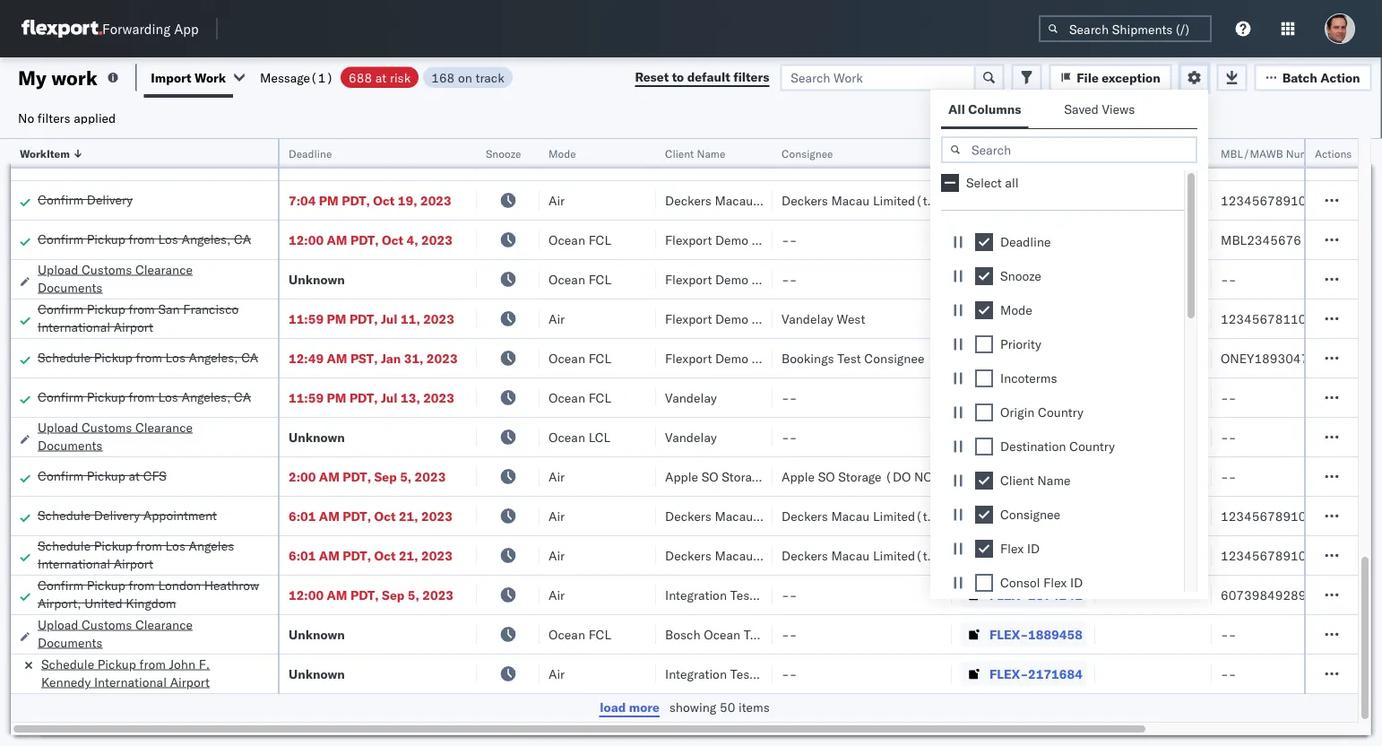 Task type: describe. For each thing, give the bounding box(es) containing it.
client name button
[[656, 143, 755, 161]]

flex- for confirm pickup from los angeles, ca button associated with 12:00
[[990, 232, 1029, 248]]

flexport for 31,
[[665, 350, 712, 366]]

pdt, for schedule pickup from los angeles international airport 'button'
[[343, 547, 371, 563]]

items
[[739, 699, 770, 715]]

file
[[1077, 69, 1099, 85]]

pickup inside schedule pickup from john f. kennedy international airport
[[98, 656, 136, 672]]

ocean for flex-1889458
[[549, 626, 586, 642]]

confirm for 12:00 am pdt, sep 5, 2023
[[38, 577, 83, 593]]

vandelay for ocean lcl
[[665, 429, 717, 445]]

confirm pickup from london heathrow airport, united kingdom link
[[38, 576, 269, 612]]

international for confirm
[[38, 319, 110, 334]]

from for 11:59 pm pdt, jul 11, 2023
[[129, 301, 155, 317]]

destination country
[[1001, 439, 1115, 454]]

san
[[158, 301, 180, 317]]

resize handle column header for flex id
[[1074, 139, 1096, 746]]

bookings test consignee
[[782, 350, 925, 366]]

load
[[600, 699, 626, 715]]

1 vertical spatial flex
[[1001, 541, 1024, 556]]

confirm pickup from london heathrow airport, united kingdom
[[38, 577, 259, 611]]

flex- for confirm pickup from los angeles, ca button corresponding to 11:59
[[990, 390, 1029, 405]]

file exception
[[1077, 69, 1161, 85]]

1 horizontal spatial client name
[[1001, 473, 1071, 488]]

load more
[[600, 699, 660, 715]]

2 ocean fcl from the top
[[549, 271, 612, 287]]

cfs
[[143, 468, 167, 483]]

19,
[[398, 192, 417, 208]]

1 horizontal spatial mode
[[1001, 302, 1033, 318]]

action
[[1321, 69, 1361, 85]]

9 resize handle column header from the left
[[1337, 139, 1359, 746]]

confirm for 11:59 pm pdt, jul 13, 2023
[[38, 389, 83, 404]]

resize handle column header for consignee
[[931, 139, 952, 746]]

13 flex- from the top
[[990, 626, 1029, 642]]

2 horizontal spatial flex
[[1044, 575, 1067, 591]]

21, for schedule pickup from los angeles international airport
[[399, 547, 418, 563]]

12345678110
[[1221, 311, 1307, 326]]

ocean lcl
[[549, 429, 611, 445]]

showing 50 items
[[670, 699, 770, 715]]

flex id inside button
[[961, 147, 995, 160]]

1 flex-2419661 from the top
[[990, 192, 1083, 208]]

airport for san
[[114, 319, 153, 334]]

f.
[[199, 656, 210, 672]]

schedule delivery appointment button for 11:59
[[38, 151, 217, 171]]

flex-2342352
[[990, 469, 1083, 484]]

work
[[51, 65, 98, 90]]

pickup for 12:49 am pst, jan 31, 2023
[[94, 349, 133, 365]]

1892614
[[1029, 232, 1083, 248]]

select all
[[967, 175, 1019, 191]]

2342352
[[1029, 469, 1083, 484]]

am for confirm pickup from los angeles, ca
[[327, 232, 348, 248]]

ocean for flex-2397248
[[549, 429, 586, 445]]

reset
[[635, 69, 669, 85]]

upload customs clearance documents for bosch
[[38, 617, 193, 650]]

jul for 11,
[[381, 311, 398, 326]]

6:01 am pdt, oct 21, 2023 for schedule pickup from los angeles international airport
[[289, 547, 453, 563]]

from for 12:00 am pdt, sep 5, 2023
[[129, 577, 155, 593]]

2139185
[[1029, 390, 1083, 405]]

forwarding app link
[[22, 20, 199, 38]]

ocean for flex-1892614
[[549, 232, 586, 248]]

schedule pickup from los angeles international airport button
[[38, 537, 269, 574]]

flexport demo shipper
[[665, 311, 796, 326]]

john
[[169, 656, 196, 672]]

forwarding app
[[102, 20, 199, 37]]

forwarding
[[102, 20, 171, 37]]

12:49
[[289, 350, 324, 366]]

demo for flex-1893047
[[716, 350, 749, 366]]

upload customs clearance documents link for bosch
[[38, 616, 258, 651]]

13,
[[401, 390, 420, 405]]

reset to default filters button
[[624, 64, 780, 91]]

4 air from the top
[[549, 469, 565, 484]]

confirm pickup from los angeles, ca link for 11:59 pm pdt, jul 13, 2023
[[38, 388, 251, 406]]

pickup for 6:01 am pdt, oct 21, 2023
[[94, 538, 133, 553]]

international for schedule
[[38, 556, 110, 571]]

all
[[949, 101, 966, 117]]

2 vertical spatial id
[[1071, 575, 1083, 591]]

4,
[[407, 232, 418, 248]]

pst,
[[351, 350, 378, 366]]

Search text field
[[942, 136, 1198, 163]]

3 air from the top
[[549, 311, 565, 326]]

batch action button
[[1255, 64, 1372, 91]]

607398492893
[[1221, 587, 1315, 603]]

airport,
[[38, 595, 81, 611]]

2 clearance from the top
[[135, 419, 193, 435]]

consol flex id
[[1001, 575, 1083, 591]]

confirm pickup at cfs link
[[38, 467, 167, 485]]

deadline inside button
[[289, 147, 332, 160]]

columns
[[969, 101, 1022, 117]]

documents for flexport
[[38, 279, 103, 295]]

unknown for flexport demo consignee
[[289, 271, 345, 287]]

track
[[476, 69, 505, 85]]

2 fcl from the top
[[589, 271, 612, 287]]

8 flex- from the top
[[990, 429, 1029, 445]]

from for 12:49 am pst, jan 31, 2023
[[136, 349, 162, 365]]

airport inside schedule pickup from john f. kennedy international airport
[[170, 674, 210, 690]]

flex-2170565
[[990, 271, 1083, 287]]

reset to default filters
[[635, 69, 770, 85]]

0 horizontal spatial snooze
[[486, 147, 521, 160]]

pickup for 12:00 am pdt, oct 4, 2023
[[87, 231, 125, 247]]

resize handle column header for client name
[[751, 139, 773, 746]]

Search Shipments (/) text field
[[1039, 15, 1212, 42]]

11:59 for 11:59 pm pdt, jul 13, 2023
[[289, 390, 324, 405]]

0 horizontal spatial filters
[[38, 110, 70, 126]]

saved views
[[1065, 101, 1136, 117]]

mbl2345676
[[1221, 232, 1302, 248]]

country for destination country
[[1070, 439, 1115, 454]]

pickup for 2:00 am pdt, sep 5, 2023
[[87, 468, 125, 483]]

12:00 for 12:00 am pdt, oct 4, 2023
[[289, 232, 324, 248]]

1 horizontal spatial client
[[1001, 473, 1035, 488]]

schedule down no filters applied
[[38, 152, 91, 168]]

schedule delivery appointment link for 11:59 pm pdt, aug 29, 2023
[[38, 151, 217, 169]]

unknown for bosch ocean test
[[289, 626, 345, 642]]

1 air from the top
[[549, 153, 565, 169]]

6:01 for schedule pickup from los angeles international airport
[[289, 547, 316, 563]]

no
[[18, 110, 34, 126]]

flex-2139185
[[990, 390, 1083, 405]]

london
[[158, 577, 201, 593]]

confirm delivery button
[[38, 191, 133, 210]]

pdt, for confirm pickup from los angeles, ca button associated with 12:00
[[351, 232, 379, 248]]

4 unknown from the top
[[289, 666, 345, 682]]

schedule delivery appointment for 11:59
[[38, 152, 217, 168]]

unknown for vandelay
[[289, 429, 345, 445]]

flex-2345290
[[990, 153, 1083, 169]]

1 horizontal spatial deadline
[[1001, 234, 1051, 250]]

2023 for confirm pickup from los angeles, ca button associated with 12:00
[[422, 232, 453, 248]]

6 air from the top
[[549, 547, 565, 563]]

priority
[[1001, 336, 1042, 352]]

2 customs from the top
[[82, 419, 132, 435]]

am for confirm pickup at cfs
[[319, 469, 340, 484]]

ca for 12:49 am pst, jan 31, 2023
[[241, 349, 258, 365]]

Search Work text field
[[780, 64, 976, 91]]

heathrow
[[204, 577, 259, 593]]

container
[[1105, 139, 1153, 153]]

schedule pickup from los angeles, ca
[[38, 349, 258, 365]]

load more button
[[599, 699, 661, 717]]

sep for 2:00 am pdt, sep 5, 2023
[[374, 469, 397, 484]]

5, for 2:00 am pdt, sep 5, 2023
[[400, 469, 412, 484]]

angeles, for 12:00
[[182, 231, 231, 247]]

pdt, for schedule delivery appointment button related to 11:59
[[350, 153, 378, 169]]

3 resize handle column header from the left
[[518, 139, 540, 746]]

west
[[837, 311, 866, 326]]

applied
[[74, 110, 116, 126]]

7:04
[[289, 192, 316, 208]]

2:00 am pdt, sep 5, 2023
[[289, 469, 446, 484]]

flex-1893047
[[990, 350, 1083, 366]]

airport for los
[[114, 556, 153, 571]]

schedule pickup from los angeles, ca button
[[38, 348, 258, 368]]

688
[[349, 69, 372, 85]]

1 horizontal spatial snooze
[[1001, 268, 1042, 284]]

oct for schedule delivery appointment
[[374, 508, 396, 524]]

2345290
[[1029, 153, 1083, 169]]

mode inside button
[[549, 147, 576, 160]]

schedule delivery appointment for 6:01
[[38, 507, 217, 523]]

ocean fcl for 31,
[[549, 350, 612, 366]]

8 air from the top
[[549, 666, 565, 682]]

resize handle column header for container numbers
[[1191, 139, 1212, 746]]

2023 for the confirm pickup from london heathrow airport, united kingdom button
[[423, 587, 454, 603]]

mode button
[[540, 143, 638, 161]]

7:04 pm pdt, oct 19, 2023
[[289, 192, 452, 208]]

1 vertical spatial test
[[744, 626, 768, 642]]

flex-2240188
[[990, 311, 1083, 326]]

flex-2419661 for from
[[990, 547, 1083, 563]]

688 at risk
[[349, 69, 411, 85]]

1893047
[[1029, 350, 1083, 366]]

0 vertical spatial vandelay
[[782, 311, 834, 326]]

2 upload customs clearance documents from the top
[[38, 419, 193, 453]]

flexport for 11,
[[665, 311, 712, 326]]

documents for bosch
[[38, 634, 103, 650]]

filters inside button
[[734, 69, 770, 85]]

demo for flex-2170565
[[716, 271, 749, 287]]

angeles
[[189, 538, 234, 553]]

ocean fcl for 13,
[[549, 390, 612, 405]]

my
[[18, 65, 46, 90]]

schedule delivery appointment link for 6:01 am pdt, oct 21, 2023
[[38, 506, 217, 524]]

5 air from the top
[[549, 508, 565, 524]]

pdt, for confirm pickup at cfs 'button'
[[343, 469, 371, 484]]

confirm for 2:00 am pdt, sep 5, 2023
[[38, 468, 83, 483]]

flex- for confirm pickup from san francisco international airport button
[[990, 311, 1029, 326]]

kennedy
[[41, 674, 91, 690]]

2023 for schedule pickup from los angeles, ca button
[[427, 350, 458, 366]]

flex-1892614
[[990, 232, 1083, 248]]

flex id button
[[952, 143, 1078, 161]]

2 flexport from the top
[[665, 271, 712, 287]]

risk
[[390, 69, 411, 85]]

deadline button
[[280, 143, 459, 161]]

4 flex- from the top
[[990, 271, 1029, 287]]

customs for bosch
[[82, 617, 132, 632]]

mscu2938127
[[1105, 389, 1196, 405]]

angeles, for 11:59
[[182, 389, 231, 404]]

pickup for 11:59 pm pdt, jul 11, 2023
[[87, 301, 125, 317]]

flex- for the confirm pickup from london heathrow airport, united kingdom button
[[990, 587, 1029, 603]]

schedule for international
[[38, 538, 91, 553]]

pickup for 12:00 am pdt, sep 5, 2023
[[87, 577, 125, 593]]

views
[[1103, 101, 1136, 117]]

from for 11:59 pm pdt, jul 13, 2023
[[129, 389, 155, 404]]

incoterms
[[1001, 370, 1058, 386]]



Task type: locate. For each thing, give the bounding box(es) containing it.
documents up "kennedy"
[[38, 634, 103, 650]]

0 horizontal spatial client
[[665, 147, 694, 160]]

demu1232567
[[1105, 350, 1196, 365]]

from inside confirm pickup from san francisco international airport
[[129, 301, 155, 317]]

1 vertical spatial mode
[[1001, 302, 1033, 318]]

1 jul from the top
[[381, 311, 398, 326]]

consol
[[1001, 575, 1041, 591]]

0 vertical spatial flexport demo consignee
[[665, 232, 812, 248]]

upload customs clearance documents down united in the left of the page
[[38, 617, 193, 650]]

fcl for 31,
[[589, 350, 612, 366]]

1 vertical spatial filters
[[38, 110, 70, 126]]

5 ocean fcl from the top
[[549, 626, 612, 642]]

confirm delivery
[[38, 191, 133, 207]]

2 confirm pickup from los angeles, ca from the top
[[38, 389, 251, 404]]

los for 6:01 am pdt, oct 21, 2023
[[165, 538, 186, 553]]

1 documents from the top
[[38, 279, 103, 295]]

1 confirm from the top
[[38, 191, 83, 207]]

flexport demo consignee for flex-1893047
[[665, 350, 812, 366]]

1 vertical spatial clearance
[[135, 419, 193, 435]]

client down destination
[[1001, 473, 1035, 488]]

4 fcl from the top
[[589, 390, 612, 405]]

deadline up 7:04
[[289, 147, 332, 160]]

2 jul from the top
[[381, 390, 398, 405]]

2 vertical spatial upload
[[38, 617, 78, 632]]

2 flexport demo consignee from the top
[[665, 271, 812, 287]]

1 confirm pickup from los angeles, ca from the top
[[38, 231, 251, 247]]

schedule delivery appointment button down applied on the top
[[38, 151, 217, 171]]

test right bosch
[[744, 626, 768, 642]]

0 vertical spatial clearance
[[135, 261, 193, 277]]

more
[[629, 699, 660, 715]]

from up kingdom
[[129, 577, 155, 593]]

11:59 for 11:59 pm pdt, jul 11, 2023
[[289, 311, 324, 326]]

flex- up flex-2171684 on the right bottom
[[990, 626, 1029, 642]]

3 upload customs clearance documents link from the top
[[38, 616, 258, 651]]

0 vertical spatial schedule delivery appointment
[[38, 152, 217, 168]]

flex- up flex-1889458
[[990, 587, 1029, 603]]

confirm pickup at cfs button
[[38, 467, 167, 486]]

0 vertical spatial upload customs clearance documents
[[38, 261, 193, 295]]

0 vertical spatial delivery
[[94, 152, 140, 168]]

client
[[665, 147, 694, 160], [1001, 473, 1035, 488]]

1 demo from the top
[[716, 232, 749, 248]]

airport down john on the left bottom
[[170, 674, 210, 690]]

airport up confirm pickup from london heathrow airport, united kingdom
[[114, 556, 153, 571]]

numbers right mbl/mawb
[[1287, 147, 1331, 160]]

airport up schedule pickup from los angeles, ca
[[114, 319, 153, 334]]

flex- for schedule pickup from los angeles, ca button
[[990, 350, 1029, 366]]

2023 for schedule pickup from los angeles international airport 'button'
[[422, 547, 453, 563]]

2171684
[[1029, 666, 1083, 682]]

2023 for schedule delivery appointment button related to 11:59
[[431, 153, 462, 169]]

appointment up the angeles
[[143, 507, 217, 523]]

1 vertical spatial upload customs clearance documents button
[[38, 418, 258, 456]]

message (1)
[[260, 69, 334, 85]]

confirm pickup from los angeles, ca
[[38, 231, 251, 247], [38, 389, 251, 404]]

1 vertical spatial sep
[[382, 587, 405, 603]]

flex-2397248 button
[[961, 425, 1087, 450], [961, 425, 1087, 450]]

2 documents from the top
[[38, 437, 103, 453]]

mbl/mawb numbers button
[[1212, 143, 1383, 161]]

confirm pickup from los angeles, ca button for 12:00
[[38, 230, 251, 250]]

1 ocean fcl from the top
[[549, 232, 612, 248]]

flex- up all
[[990, 153, 1029, 169]]

pickup inside confirm pickup from london heathrow airport, united kingdom
[[87, 577, 125, 593]]

0 vertical spatial id
[[984, 147, 995, 160]]

from left john on the left bottom
[[140, 656, 166, 672]]

0 vertical spatial documents
[[38, 279, 103, 295]]

0 vertical spatial 2419661
[[1029, 192, 1083, 208]]

confirm inside confirm pickup from london heathrow airport, united kingdom
[[38, 577, 83, 593]]

oct up 12:00 am pdt, sep 5, 2023
[[374, 547, 396, 563]]

flex-2170565 button
[[961, 267, 1087, 292], [961, 267, 1087, 292]]

2 flex- from the top
[[990, 192, 1029, 208]]

origin country
[[1001, 404, 1084, 420]]

flex- for schedule delivery appointment button related to 11:59
[[990, 153, 1029, 169]]

flex-2419661 for appointment
[[990, 508, 1083, 524]]

ocean fcl for 4,
[[549, 232, 612, 248]]

0 vertical spatial deadline
[[289, 147, 332, 160]]

confirm inside confirm pickup from san francisco international airport
[[38, 301, 83, 317]]

0 vertical spatial upload
[[38, 261, 78, 277]]

5 flex- from the top
[[990, 311, 1029, 326]]

schedule inside schedule pickup from los angeles international airport
[[38, 538, 91, 553]]

3 unknown from the top
[[289, 626, 345, 642]]

at inside 'button'
[[129, 468, 140, 483]]

3 ocean fcl from the top
[[549, 350, 612, 366]]

0 vertical spatial client name
[[665, 147, 726, 160]]

pickup inside 'button'
[[87, 468, 125, 483]]

from for 6:01 am pdt, oct 21, 2023
[[136, 538, 162, 553]]

id up select all
[[984, 147, 995, 160]]

flex- down flex-1889458
[[990, 666, 1029, 682]]

oct
[[373, 192, 395, 208], [382, 232, 404, 248], [374, 508, 396, 524], [374, 547, 396, 563]]

resize handle column header for deadline
[[456, 139, 477, 746]]

2023 for 6:01's schedule delivery appointment button
[[422, 508, 453, 524]]

delivery down workitem button
[[87, 191, 133, 207]]

2 vertical spatial flex-2419661
[[990, 547, 1083, 563]]

0 vertical spatial angeles,
[[182, 231, 231, 247]]

1 vertical spatial snooze
[[1001, 268, 1042, 284]]

0 vertical spatial at
[[376, 69, 387, 85]]

6:01 am pdt, oct 21, 2023 for schedule delivery appointment
[[289, 508, 453, 524]]

air
[[549, 153, 565, 169], [549, 192, 565, 208], [549, 311, 565, 326], [549, 469, 565, 484], [549, 508, 565, 524], [549, 547, 565, 563], [549, 587, 565, 603], [549, 666, 565, 682]]

los inside "link"
[[165, 349, 186, 365]]

2 resize handle column header from the left
[[456, 139, 477, 746]]

upload customs clearance documents link
[[38, 261, 258, 296], [38, 418, 258, 454], [38, 616, 258, 651]]

2 air from the top
[[549, 192, 565, 208]]

1 6:01 am pdt, oct 21, 2023 from the top
[[289, 508, 453, 524]]

pickup inside schedule pickup from los angeles international airport
[[94, 538, 133, 553]]

confirm pickup from san francisco international airport link
[[38, 300, 269, 336]]

test down west
[[838, 350, 861, 366]]

ocean for flex-2139185
[[549, 390, 586, 405]]

id up 1889458
[[1071, 575, 1083, 591]]

11,
[[401, 311, 420, 326]]

6:01
[[289, 508, 316, 524], [289, 547, 316, 563]]

1 horizontal spatial at
[[376, 69, 387, 85]]

from down confirm pickup from san francisco international airport button
[[136, 349, 162, 365]]

1 upload customs clearance documents button from the top
[[38, 261, 258, 298]]

delivery down applied on the top
[[94, 152, 140, 168]]

1 12345678910 from the top
[[1221, 192, 1307, 208]]

0 horizontal spatial mode
[[549, 147, 576, 160]]

6 resize handle column header from the left
[[931, 139, 952, 746]]

1 vertical spatial documents
[[38, 437, 103, 453]]

0 vertical spatial name
[[697, 147, 726, 160]]

1 vertical spatial upload
[[38, 419, 78, 435]]

snooze
[[486, 147, 521, 160], [1001, 268, 1042, 284]]

delivery for 11:59 pm pdt, aug 29, 2023
[[94, 152, 140, 168]]

saved
[[1065, 101, 1099, 117]]

3 upload customs clearance documents from the top
[[38, 617, 193, 650]]

filters right default
[[734, 69, 770, 85]]

1 fcl from the top
[[589, 232, 612, 248]]

2 11:59 from the top
[[289, 311, 324, 326]]

ca for 11:59 pm pdt, jul 13, 2023
[[234, 389, 251, 404]]

168
[[432, 69, 455, 85]]

flexport demo consignee
[[665, 232, 812, 248], [665, 271, 812, 287], [665, 350, 812, 366]]

schedule for ca
[[38, 349, 91, 365]]

upload customs clearance documents for flexport
[[38, 261, 193, 295]]

use)
[[826, 153, 858, 169], [943, 153, 975, 169], [826, 469, 858, 484], [943, 469, 975, 484]]

1 vertical spatial flex id
[[1001, 541, 1040, 556]]

11:59 up 7:04
[[289, 153, 324, 169]]

12 flex- from the top
[[990, 587, 1029, 603]]

schedule delivery appointment link down applied on the top
[[38, 151, 217, 169]]

customs up confirm pickup at cfs
[[82, 419, 132, 435]]

2419661 for appointment
[[1029, 508, 1083, 524]]

los down schedule pickup from los angeles, ca button
[[158, 389, 178, 404]]

1 flexport from the top
[[665, 232, 712, 248]]

upload for bosch
[[38, 617, 78, 632]]

all columns
[[949, 101, 1022, 117]]

0 horizontal spatial name
[[697, 147, 726, 160]]

client name inside client name button
[[665, 147, 726, 160]]

1 horizontal spatial flex id
[[1001, 541, 1040, 556]]

1 horizontal spatial numbers
[[1287, 147, 1331, 160]]

1 vertical spatial international
[[38, 556, 110, 571]]

name down reset to default filters button
[[697, 147, 726, 160]]

1 vertical spatial schedule delivery appointment link
[[38, 506, 217, 524]]

flex- up incoterms
[[990, 350, 1029, 366]]

9 flex- from the top
[[990, 469, 1029, 484]]

1 vertical spatial name
[[1038, 473, 1071, 488]]

6:01 am pdt, oct 21, 2023
[[289, 508, 453, 524], [289, 547, 453, 563]]

pm for 11:59 pm pdt, jul 11, 2023
[[327, 311, 347, 326]]

21, for schedule delivery appointment
[[399, 508, 418, 524]]

los for 12:49 am pst, jan 31, 2023
[[165, 349, 186, 365]]

12:00 for 12:00 am pdt, sep 5, 2023
[[289, 587, 324, 603]]

work
[[195, 69, 226, 85]]

upload customs clearance documents button down kingdom
[[38, 616, 258, 653]]

upload customs clearance documents button for bosch
[[38, 616, 258, 653]]

0 horizontal spatial flex id
[[961, 147, 995, 160]]

am for schedule pickup from los angeles international airport
[[319, 547, 340, 563]]

1 vertical spatial 6:01 am pdt, oct 21, 2023
[[289, 547, 453, 563]]

0 vertical spatial schedule delivery appointment link
[[38, 151, 217, 169]]

1 schedule delivery appointment link from the top
[[38, 151, 217, 169]]

pdt, for the confirm pickup from london heathrow airport, united kingdom button
[[351, 587, 379, 603]]

0 vertical spatial 11:59
[[289, 153, 324, 169]]

ocean for flex-2170565
[[549, 271, 586, 287]]

upload down confirm delivery button
[[38, 261, 78, 277]]

pickup inside "link"
[[94, 349, 133, 365]]

5 resize handle column header from the left
[[751, 139, 773, 746]]

3 clearance from the top
[[135, 617, 193, 632]]

name down destination country
[[1038, 473, 1071, 488]]

appointment for 11:59
[[143, 152, 217, 168]]

2 unknown from the top
[[289, 429, 345, 445]]

ocean
[[549, 232, 586, 248], [549, 271, 586, 287], [549, 350, 586, 366], [549, 390, 586, 405], [549, 429, 586, 445], [549, 626, 586, 642], [704, 626, 741, 642]]

0 vertical spatial appointment
[[143, 152, 217, 168]]

los down confirm pickup from san francisco international airport button
[[165, 349, 186, 365]]

confirm pickup from los angeles, ca button down schedule pickup from los angeles, ca button
[[38, 388, 251, 408]]

storage
[[722, 153, 765, 169], [839, 153, 882, 169], [722, 469, 765, 484], [839, 469, 882, 484]]

4 ocean fcl from the top
[[549, 390, 612, 405]]

am for schedule pickup from los angeles, ca
[[327, 350, 348, 366]]

3 customs from the top
[[82, 617, 132, 632]]

pickup for 11:59 pm pdt, jul 13, 2023
[[87, 389, 125, 404]]

resize handle column header for workitem
[[256, 139, 278, 746]]

flex- up priority
[[990, 311, 1029, 326]]

flex-1889458
[[990, 626, 1083, 642]]

3 demo from the top
[[716, 311, 749, 326]]

1 horizontal spatial test
[[838, 350, 861, 366]]

flex- down flex-1892614
[[990, 271, 1029, 287]]

1 upload customs clearance documents link from the top
[[38, 261, 258, 296]]

schedule down confirm pickup at cfs 'button'
[[38, 507, 91, 523]]

jul left 13,
[[381, 390, 398, 405]]

los up san
[[158, 231, 178, 247]]

1 appointment from the top
[[143, 152, 217, 168]]

1 6:01 from the top
[[289, 508, 316, 524]]

flexport. image
[[22, 20, 102, 38]]

flex- for 6:01's schedule delivery appointment button
[[990, 508, 1029, 524]]

1 clearance from the top
[[135, 261, 193, 277]]

select
[[967, 175, 1002, 191]]

2 vertical spatial 12345678910
[[1221, 547, 1307, 563]]

0 vertical spatial mode
[[549, 147, 576, 160]]

11:59 pm pdt, aug 29, 2023
[[289, 153, 462, 169]]

international
[[38, 319, 110, 334], [38, 556, 110, 571], [94, 674, 167, 690]]

import work button
[[151, 69, 226, 85]]

0 vertical spatial 12345678910
[[1221, 192, 1307, 208]]

2 vertical spatial ca
[[234, 389, 251, 404]]

1 vertical spatial confirm pickup from los angeles, ca button
[[38, 388, 251, 408]]

2 vertical spatial 2419661
[[1029, 547, 1083, 563]]

ca inside "link"
[[241, 349, 258, 365]]

airport inside schedule pickup from los angeles international airport
[[114, 556, 153, 571]]

2 vertical spatial customs
[[82, 617, 132, 632]]

confirm pickup from los angeles, ca link
[[38, 230, 251, 248], [38, 388, 251, 406]]

flex-2419661 up consol flex id
[[990, 547, 1083, 563]]

flex up consol
[[1001, 541, 1024, 556]]

2 upload customs clearance documents button from the top
[[38, 418, 258, 456]]

0 vertical spatial jul
[[381, 311, 398, 326]]

confirm pickup from san francisco international airport button
[[38, 300, 269, 338]]

2 vertical spatial angeles,
[[182, 389, 231, 404]]

1 vertical spatial 12345678910
[[1221, 508, 1307, 524]]

jul left 11,
[[381, 311, 398, 326]]

1 confirm pickup from los angeles, ca link from the top
[[38, 230, 251, 248]]

2419661 down 2342352
[[1029, 508, 1083, 524]]

7 flex- from the top
[[990, 390, 1029, 405]]

international right "kennedy"
[[94, 674, 167, 690]]

2 confirm from the top
[[38, 231, 83, 247]]

1 schedule delivery appointment button from the top
[[38, 151, 217, 171]]

from inside schedule pickup from john f. kennedy international airport
[[140, 656, 166, 672]]

1 horizontal spatial flex
[[1001, 541, 1024, 556]]

2 upload from the top
[[38, 419, 78, 435]]

2 upload customs clearance documents link from the top
[[38, 418, 258, 454]]

pm for 11:59 pm pdt, aug 29, 2023
[[327, 153, 347, 169]]

flex right consol
[[1044, 575, 1067, 591]]

delivery for 6:01 am pdt, oct 21, 2023
[[94, 507, 140, 523]]

showing
[[670, 699, 717, 715]]

0 vertical spatial 21,
[[399, 508, 418, 524]]

schedule down confirm pickup from san francisco international airport
[[38, 349, 91, 365]]

los left the angeles
[[165, 538, 186, 553]]

2170565
[[1029, 271, 1083, 287]]

deadline
[[289, 147, 332, 160], [1001, 234, 1051, 250]]

confirm pickup from los angeles, ca button
[[38, 230, 251, 250], [38, 388, 251, 408]]

0 horizontal spatial test
[[744, 626, 768, 642]]

2419661 down 2345290
[[1029, 192, 1083, 208]]

2 6:01 am pdt, oct 21, 2023 from the top
[[289, 547, 453, 563]]

0 vertical spatial customs
[[82, 261, 132, 277]]

2 confirm pickup from los angeles, ca button from the top
[[38, 388, 251, 408]]

am for schedule delivery appointment
[[319, 508, 340, 524]]

international inside schedule pickup from los angeles international airport
[[38, 556, 110, 571]]

schedule inside schedule pickup from john f. kennedy international airport
[[41, 656, 94, 672]]

5 fcl from the top
[[589, 626, 612, 642]]

actions
[[1316, 147, 1353, 160]]

0 vertical spatial snooze
[[486, 147, 521, 160]]

flex id up consol
[[1001, 541, 1040, 556]]

angeles, inside "link"
[[189, 349, 238, 365]]

client name down destination
[[1001, 473, 1071, 488]]

exception
[[1102, 69, 1161, 85]]

saved views button
[[1058, 93, 1146, 128]]

12345678910 for from
[[1221, 547, 1307, 563]]

1 vertical spatial angeles,
[[189, 349, 238, 365]]

clearance up cfs
[[135, 419, 193, 435]]

0 vertical spatial filters
[[734, 69, 770, 85]]

pm for 11:59 pm pdt, jul 13, 2023
[[327, 390, 347, 405]]

confirm for 12:00 am pdt, oct 4, 2023
[[38, 231, 83, 247]]

0 vertical spatial airport
[[114, 319, 153, 334]]

4 resize handle column header from the left
[[635, 139, 656, 746]]

international inside schedule pickup from john f. kennedy international airport
[[94, 674, 167, 690]]

upload customs clearance documents up confirm pickup from san francisco international airport
[[38, 261, 193, 295]]

from inside schedule pickup from los angeles international airport
[[136, 538, 162, 553]]

2 2419661 from the top
[[1029, 508, 1083, 524]]

1 confirm pickup from los angeles, ca button from the top
[[38, 230, 251, 250]]

confirm pickup from los angeles, ca button for 11:59
[[38, 388, 251, 408]]

2 vertical spatial delivery
[[94, 507, 140, 523]]

3 fcl from the top
[[589, 350, 612, 366]]

kingdom
[[126, 595, 176, 611]]

pdt, for confirm pickup from los angeles, ca button corresponding to 11:59
[[350, 390, 378, 405]]

8 resize handle column header from the left
[[1191, 139, 1212, 746]]

1 2419661 from the top
[[1029, 192, 1083, 208]]

mbl/mawb numbers
[[1221, 147, 1331, 160]]

snooze down flex-1892614
[[1001, 268, 1042, 284]]

all
[[1006, 175, 1019, 191]]

clearance for flexport
[[135, 261, 193, 277]]

3 flex-2419661 from the top
[[990, 547, 1083, 563]]

2 12:00 from the top
[[289, 587, 324, 603]]

flex- down all
[[990, 192, 1029, 208]]

upload
[[38, 261, 78, 277], [38, 419, 78, 435], [38, 617, 78, 632]]

None checkbox
[[976, 233, 994, 251], [976, 267, 994, 285], [976, 438, 994, 456], [976, 472, 994, 490], [976, 540, 994, 558], [976, 233, 994, 251], [976, 267, 994, 285], [976, 438, 994, 456], [976, 472, 994, 490], [976, 540, 994, 558]]

test
[[838, 350, 861, 366], [744, 626, 768, 642]]

2 vertical spatial international
[[94, 674, 167, 690]]

upload for flexport
[[38, 261, 78, 277]]

1 horizontal spatial id
[[1028, 541, 1040, 556]]

flex
[[961, 147, 981, 160], [1001, 541, 1024, 556], [1044, 575, 1067, 591]]

flexport demo consignee for flex-1892614
[[665, 232, 812, 248]]

schedule delivery appointment up schedule pickup from los angeles international airport
[[38, 507, 217, 523]]

id up consol flex id
[[1028, 541, 1040, 556]]

confirm inside 'button'
[[38, 468, 83, 483]]

numbers
[[1287, 147, 1331, 160], [1105, 154, 1149, 167]]

1 vertical spatial appointment
[[143, 507, 217, 523]]

name inside button
[[697, 147, 726, 160]]

0 vertical spatial confirm pickup from los angeles, ca
[[38, 231, 251, 247]]

flexport demo consignee for flex-2170565
[[665, 271, 812, 287]]

bookings
[[782, 350, 834, 366]]

id inside button
[[984, 147, 995, 160]]

flexport for 4,
[[665, 232, 712, 248]]

1 21, from the top
[[399, 508, 418, 524]]

flex- up the flex-2170565
[[990, 232, 1029, 248]]

3 2419661 from the top
[[1029, 547, 1083, 563]]

resize handle column header
[[256, 139, 278, 746], [456, 139, 477, 746], [518, 139, 540, 746], [635, 139, 656, 746], [751, 139, 773, 746], [931, 139, 952, 746], [1074, 139, 1096, 746], [1191, 139, 1212, 746], [1337, 139, 1359, 746]]

from inside confirm pickup from london heathrow airport, united kingdom
[[129, 577, 155, 593]]

confirm pickup from los angeles, ca link down confirm delivery button
[[38, 230, 251, 248]]

2 vertical spatial upload customs clearance documents
[[38, 617, 193, 650]]

from left san
[[129, 301, 155, 317]]

0 horizontal spatial at
[[129, 468, 140, 483]]

schedule delivery appointment down applied on the top
[[38, 152, 217, 168]]

destination
[[1001, 439, 1067, 454]]

(do
[[769, 153, 795, 169], [885, 153, 911, 169], [769, 469, 795, 484], [885, 469, 911, 484]]

12:49 am pst, jan 31, 2023
[[289, 350, 458, 366]]

2374241
[[1029, 587, 1083, 603]]

11 flex- from the top
[[990, 547, 1029, 563]]

31,
[[404, 350, 424, 366]]

2 demo from the top
[[716, 271, 749, 287]]

flex- up consol
[[990, 547, 1029, 563]]

1 resize handle column header from the left
[[256, 139, 278, 746]]

1 11:59 from the top
[[289, 153, 324, 169]]

demo
[[716, 232, 749, 248], [716, 271, 749, 287], [716, 311, 749, 326], [716, 350, 749, 366]]

deadline up the flex-2170565
[[1001, 234, 1051, 250]]

2 vertical spatial clearance
[[135, 617, 193, 632]]

2 12345678910 from the top
[[1221, 508, 1307, 524]]

flex- for schedule pickup from los angeles international airport 'button'
[[990, 547, 1029, 563]]

international inside confirm pickup from san francisco international airport
[[38, 319, 110, 334]]

0 horizontal spatial flex
[[961, 147, 981, 160]]

2 vertical spatial 11:59
[[289, 390, 324, 405]]

2 flex-2419661 from the top
[[990, 508, 1083, 524]]

from for 12:00 am pdt, oct 4, 2023
[[129, 231, 155, 247]]

ocean for flex-1893047
[[549, 350, 586, 366]]

confirm pickup from los angeles, ca link down schedule pickup from los angeles, ca button
[[38, 388, 251, 406]]

consignee inside 'button'
[[782, 147, 834, 160]]

so
[[702, 153, 719, 169], [818, 153, 835, 169], [702, 469, 719, 484], [818, 469, 835, 484]]

11:59 pm pdt, jul 11, 2023
[[289, 311, 455, 326]]

1 vertical spatial id
[[1028, 541, 1040, 556]]

2 21, from the top
[[399, 547, 418, 563]]

pdt, for confirm delivery button
[[342, 192, 370, 208]]

fcl
[[589, 232, 612, 248], [589, 271, 612, 287], [589, 350, 612, 366], [589, 390, 612, 405], [589, 626, 612, 642]]

1 vertical spatial upload customs clearance documents
[[38, 419, 193, 453]]

0 horizontal spatial client name
[[665, 147, 726, 160]]

schedule pickup from los angeles international airport
[[38, 538, 234, 571]]

confirm pickup from los angeles, ca button down confirm delivery button
[[38, 230, 251, 250]]

0 vertical spatial confirm pickup from los angeles, ca button
[[38, 230, 251, 250]]

1 vertical spatial schedule delivery appointment
[[38, 507, 217, 523]]

schedule up "kennedy"
[[41, 656, 94, 672]]

import
[[151, 69, 192, 85]]

vandelay for ocean fcl
[[665, 390, 717, 405]]

flex- for confirm pickup at cfs 'button'
[[990, 469, 1029, 484]]

6:01 am pdt, oct 21, 2023 down 2:00 am pdt, sep 5, 2023
[[289, 508, 453, 524]]

schedule inside "link"
[[38, 349, 91, 365]]

(1)
[[310, 69, 334, 85]]

2419661 up consol flex id
[[1029, 547, 1083, 563]]

2 schedule delivery appointment link from the top
[[38, 506, 217, 524]]

numbers inside container numbers
[[1105, 154, 1149, 167]]

country up 2397248
[[1038, 404, 1084, 420]]

21, down 2:00 am pdt, sep 5, 2023
[[399, 508, 418, 524]]

1 vertical spatial jul
[[381, 390, 398, 405]]

am for confirm pickup from london heathrow airport, united kingdom
[[327, 587, 348, 603]]

1 horizontal spatial filters
[[734, 69, 770, 85]]

6:01 am pdt, oct 21, 2023 up 12:00 am pdt, sep 5, 2023
[[289, 547, 453, 563]]

confirm pickup from london heathrow airport, united kingdom button
[[38, 576, 269, 614]]

6 flex- from the top
[[990, 350, 1029, 366]]

5 confirm from the top
[[38, 468, 83, 483]]

pickup inside confirm pickup from san francisco international airport
[[87, 301, 125, 317]]

2419661
[[1029, 192, 1083, 208], [1029, 508, 1083, 524], [1029, 547, 1083, 563]]

1 vertical spatial 11:59
[[289, 311, 324, 326]]

0 vertical spatial flex-2419661
[[990, 192, 1083, 208]]

flex-2419661 down all
[[990, 192, 1083, 208]]

sep for 12:00 am pdt, sep 5, 2023
[[382, 587, 405, 603]]

flex- down the 'flex-2342352'
[[990, 508, 1029, 524]]

delivery for 7:04 pm pdt, oct 19, 2023
[[87, 191, 133, 207]]

1 unknown from the top
[[289, 271, 345, 287]]

2240188
[[1029, 311, 1083, 326]]

flex up select
[[961, 147, 981, 160]]

2419661 for from
[[1029, 547, 1083, 563]]

pm right 7:04
[[319, 192, 339, 208]]

oct for confirm delivery
[[373, 192, 395, 208]]

12345678910 for appointment
[[1221, 508, 1307, 524]]

pm up the 12:49 am pst, jan 31, 2023
[[327, 311, 347, 326]]

1 vertical spatial flex-2419661
[[990, 508, 1083, 524]]

not
[[798, 153, 823, 169], [915, 153, 940, 169], [798, 469, 823, 484], [915, 469, 940, 484]]

workitem
[[20, 147, 70, 160]]

1 vertical spatial client
[[1001, 473, 1035, 488]]

schedule pickup from los angeles international airport link
[[38, 537, 269, 573]]

11:59 for 11:59 pm pdt, aug 29, 2023
[[289, 153, 324, 169]]

4 confirm from the top
[[38, 389, 83, 404]]

schedule delivery appointment button up schedule pickup from los angeles international airport
[[38, 506, 217, 526]]

0 horizontal spatial deadline
[[289, 147, 332, 160]]

jul for 13,
[[381, 390, 398, 405]]

angeles, down schedule pickup from los angeles, ca button
[[182, 389, 231, 404]]

from up confirm pickup from london heathrow airport, united kingdom
[[136, 538, 162, 553]]

flex- down incoterms
[[990, 390, 1029, 405]]

0 vertical spatial sep
[[374, 469, 397, 484]]

import work
[[151, 69, 226, 85]]

3 documents from the top
[[38, 634, 103, 650]]

7 air from the top
[[549, 587, 565, 603]]

1 flexport demo consignee from the top
[[665, 232, 812, 248]]

0 vertical spatial upload customs clearance documents link
[[38, 261, 258, 296]]

0 vertical spatial upload customs clearance documents button
[[38, 261, 258, 298]]

12:00 right the heathrow
[[289, 587, 324, 603]]

2 schedule delivery appointment button from the top
[[38, 506, 217, 526]]

default
[[688, 69, 731, 85]]

confirm for 11:59 pm pdt, jul 11, 2023
[[38, 301, 83, 317]]

0 vertical spatial flex
[[961, 147, 981, 160]]

1 flex- from the top
[[990, 153, 1029, 169]]

2 vertical spatial upload customs clearance documents link
[[38, 616, 258, 651]]

delivery down confirm pickup at cfs 'button'
[[94, 507, 140, 523]]

batch
[[1283, 69, 1318, 85]]

3 upload from the top
[[38, 617, 78, 632]]

flex-2240188 button
[[961, 306, 1087, 331], [961, 306, 1087, 331]]

flex- down origin
[[990, 429, 1029, 445]]

from down schedule pickup from los angeles, ca button
[[129, 389, 155, 404]]

3 flexport from the top
[[665, 311, 712, 326]]

1 vertical spatial 6:01
[[289, 547, 316, 563]]

pm down the 12:49 am pst, jan 31, 2023
[[327, 390, 347, 405]]

12:00 am pdt, oct 4, 2023
[[289, 232, 453, 248]]

confirm
[[38, 191, 83, 207], [38, 231, 83, 247], [38, 301, 83, 317], [38, 389, 83, 404], [38, 468, 83, 483], [38, 577, 83, 593]]

to
[[672, 69, 684, 85]]

international up airport,
[[38, 556, 110, 571]]

1 customs from the top
[[82, 261, 132, 277]]

0 vertical spatial 12:00
[[289, 232, 324, 248]]

international up schedule pickup from los angeles, ca
[[38, 319, 110, 334]]

los inside schedule pickup from los angeles international airport
[[165, 538, 186, 553]]

at
[[376, 69, 387, 85], [129, 468, 140, 483]]

flex-2419661 down the 'flex-2342352'
[[990, 508, 1083, 524]]

0 vertical spatial 5,
[[400, 469, 412, 484]]

2023 for confirm pickup from los angeles, ca button corresponding to 11:59
[[423, 390, 455, 405]]

2 vertical spatial documents
[[38, 634, 103, 650]]

14 flex- from the top
[[990, 666, 1029, 682]]

upload customs clearance documents button up san
[[38, 261, 258, 298]]

oct for schedule pickup from los angeles international airport
[[374, 547, 396, 563]]

documents up confirm pickup from san francisco international airport
[[38, 279, 103, 295]]

upload down airport,
[[38, 617, 78, 632]]

at left cfs
[[129, 468, 140, 483]]

angeles, down francisco at the top of the page
[[189, 349, 238, 365]]

None checkbox
[[942, 174, 960, 192], [976, 301, 994, 319], [976, 335, 994, 353], [976, 369, 994, 387], [976, 404, 994, 421], [976, 506, 994, 524], [976, 574, 994, 592], [942, 174, 960, 192], [976, 301, 994, 319], [976, 335, 994, 353], [976, 369, 994, 387], [976, 404, 994, 421], [976, 506, 994, 524], [976, 574, 994, 592]]

2 vertical spatial flex
[[1044, 575, 1067, 591]]

4 flexport from the top
[[665, 350, 712, 366]]

confirm pickup from los angeles, ca down schedule pickup from los angeles, ca button
[[38, 389, 251, 404]]

snooze down track
[[486, 147, 521, 160]]

airport inside confirm pickup from san francisco international airport
[[114, 319, 153, 334]]

1 vertical spatial deadline
[[1001, 234, 1051, 250]]

21, up 12:00 am pdt, sep 5, 2023
[[399, 547, 418, 563]]

client down 'to'
[[665, 147, 694, 160]]

flex inside button
[[961, 147, 981, 160]]

client inside button
[[665, 147, 694, 160]]

oct left 19,
[[373, 192, 395, 208]]

from inside "link"
[[136, 349, 162, 365]]

0 vertical spatial test
[[838, 350, 861, 366]]

filters
[[734, 69, 770, 85], [38, 110, 70, 126]]

1 schedule delivery appointment from the top
[[38, 152, 217, 168]]

3 flexport demo consignee from the top
[[665, 350, 812, 366]]

deckers
[[665, 192, 712, 208], [782, 192, 828, 208], [665, 508, 712, 524], [782, 508, 828, 524], [665, 547, 712, 563], [782, 547, 828, 563]]

angeles, up francisco at the top of the page
[[182, 231, 231, 247]]

demo for flex-2240188
[[716, 311, 749, 326]]



Task type: vqa. For each thing, say whether or not it's contained in the screenshot.


